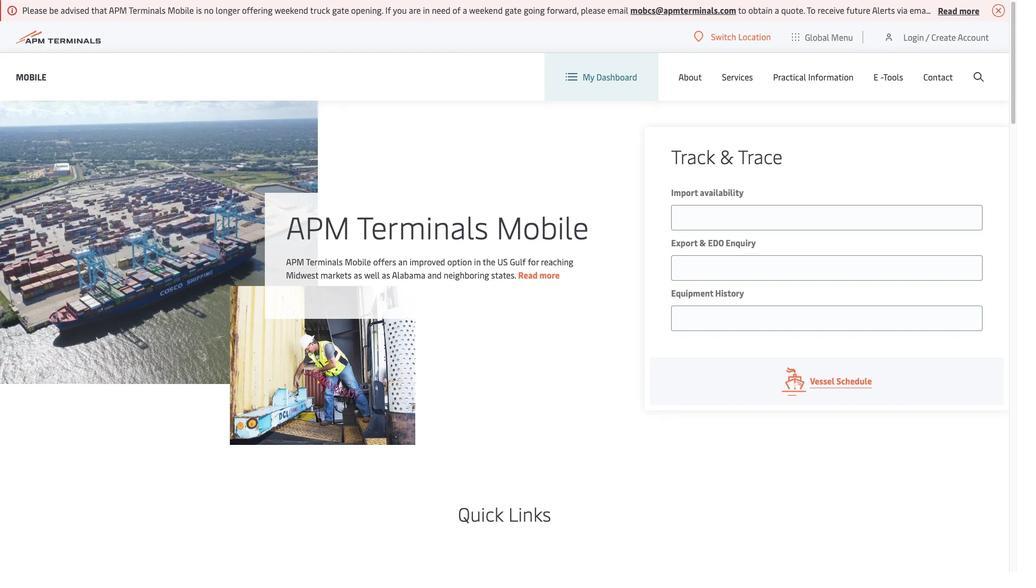 Task type: describe. For each thing, give the bounding box(es) containing it.
my dashboard button
[[566, 53, 637, 101]]

2 a from the left
[[775, 4, 779, 16]]

equipment history
[[671, 287, 744, 299]]

information
[[808, 71, 854, 83]]

is
[[196, 4, 202, 16]]

you
[[393, 4, 407, 16]]

apm for apm terminals mobile
[[286, 205, 350, 247]]

account
[[958, 31, 989, 43]]

login
[[904, 31, 924, 43]]

quote. to
[[781, 4, 816, 16]]

going
[[524, 4, 545, 16]]

states.
[[491, 269, 516, 281]]

xin da yang zhou  docked at apm terminals mobile image
[[0, 101, 318, 384]]

terminals for apm terminals mobile offers an improved option in the us gulf for reaching midwest markets as well as alabama and neighboring states.
[[306, 256, 343, 267]]

tools
[[883, 71, 903, 83]]

read more for read more link
[[518, 269, 560, 281]]

future
[[847, 4, 871, 16]]

terminals for apm terminals mobile
[[357, 205, 489, 247]]

mobile secondary image
[[230, 286, 415, 445]]

practical information
[[773, 71, 854, 83]]

edo
[[708, 237, 724, 249]]

via
[[897, 4, 908, 16]]

apm for apm terminals mobile offers an improved option in the us gulf for reaching midwest markets as well as alabama and neighboring states.
[[286, 256, 304, 267]]

2 email from the left
[[910, 4, 931, 16]]

global menu
[[805, 31, 853, 43]]

read for read more button
[[938, 5, 958, 16]]

if
[[386, 4, 391, 16]]

mobcs@apmterminals.com
[[631, 4, 736, 16]]

quick links
[[458, 501, 551, 527]]

& for trace
[[720, 143, 734, 169]]

alerts
[[872, 4, 895, 16]]

that
[[91, 4, 107, 16]]

enquiry
[[726, 237, 756, 249]]

global
[[805, 31, 829, 43]]

track & trace
[[671, 143, 783, 169]]

1 weekend from the left
[[275, 4, 308, 16]]

2 as from the left
[[382, 269, 390, 281]]

about button
[[679, 53, 702, 101]]

well
[[364, 269, 380, 281]]

please be advised that apm terminals mobile is no longer offering weekend truck gate opening. if you are in need of a weekend gate going forward, please email mobcs@apmterminals.com to obtain a quote. to receive future alerts via email or sms, please
[[22, 4, 990, 16]]

apm terminals mobile
[[286, 205, 589, 247]]

history
[[715, 287, 744, 299]]

neighboring
[[444, 269, 489, 281]]

vessel schedule link
[[650, 358, 1004, 405]]

2 please from the left
[[963, 4, 988, 16]]

apm terminals mobile offers an improved option in the us gulf for reaching midwest markets as well as alabama and neighboring states.
[[286, 256, 574, 281]]

practical
[[773, 71, 806, 83]]

1 as from the left
[[354, 269, 362, 281]]

in inside apm terminals mobile offers an improved option in the us gulf for reaching midwest markets as well as alabama and neighboring states.
[[474, 256, 481, 267]]

-
[[881, 71, 883, 83]]

of
[[453, 4, 461, 16]]

switch location button
[[694, 31, 771, 42]]

e -tools button
[[874, 53, 903, 101]]

alabama
[[392, 269, 426, 281]]

trace
[[738, 143, 783, 169]]

1 please from the left
[[581, 4, 606, 16]]

availability
[[700, 187, 744, 198]]

switch location
[[711, 31, 771, 42]]

need
[[432, 4, 451, 16]]

0 horizontal spatial in
[[423, 4, 430, 16]]

1 email from the left
[[608, 4, 629, 16]]

& for edo
[[700, 237, 706, 249]]

e
[[874, 71, 879, 83]]

quick
[[458, 501, 504, 527]]

offering
[[242, 4, 273, 16]]

mobcs@apmterminals.com link
[[631, 4, 736, 16]]

reaching
[[541, 256, 574, 267]]

sms,
[[943, 4, 961, 16]]

contact
[[924, 71, 953, 83]]

offers
[[373, 256, 396, 267]]



Task type: locate. For each thing, give the bounding box(es) containing it.
read more up login / create account
[[938, 5, 980, 16]]

my
[[583, 71, 595, 83]]

1 horizontal spatial gate
[[505, 4, 522, 16]]

weekend
[[275, 4, 308, 16], [469, 4, 503, 16]]

more down reaching
[[540, 269, 560, 281]]

to
[[738, 4, 746, 16]]

0 horizontal spatial &
[[700, 237, 706, 249]]

1 horizontal spatial read
[[938, 5, 958, 16]]

gate right truck
[[332, 4, 349, 16]]

services button
[[722, 53, 753, 101]]

please right forward, at right top
[[581, 4, 606, 16]]

1 vertical spatial &
[[700, 237, 706, 249]]

read more button
[[938, 4, 980, 17]]

are
[[409, 4, 421, 16]]

2 horizontal spatial terminals
[[357, 205, 489, 247]]

2 gate from the left
[[505, 4, 522, 16]]

1 horizontal spatial as
[[382, 269, 390, 281]]

longer
[[216, 4, 240, 16]]

receive
[[818, 4, 845, 16]]

login / create account
[[904, 31, 989, 43]]

1 horizontal spatial a
[[775, 4, 779, 16]]

more up the account
[[960, 5, 980, 16]]

& left trace
[[720, 143, 734, 169]]

obtain
[[749, 4, 773, 16]]

/
[[926, 31, 930, 43]]

0 horizontal spatial terminals
[[129, 4, 166, 16]]

read more link
[[518, 269, 560, 281]]

0 vertical spatial read more
[[938, 5, 980, 16]]

export
[[671, 237, 698, 249]]

opening.
[[351, 4, 383, 16]]

in left the
[[474, 256, 481, 267]]

1 vertical spatial in
[[474, 256, 481, 267]]

as left well
[[354, 269, 362, 281]]

forward,
[[547, 4, 579, 16]]

terminals up markets
[[306, 256, 343, 267]]

0 vertical spatial read
[[938, 5, 958, 16]]

services
[[722, 71, 753, 83]]

please
[[22, 4, 47, 16]]

as down offers
[[382, 269, 390, 281]]

2 vertical spatial terminals
[[306, 256, 343, 267]]

login / create account link
[[884, 21, 989, 52]]

for
[[528, 256, 539, 267]]

1 vertical spatial read more
[[518, 269, 560, 281]]

gulf
[[510, 256, 526, 267]]

0 horizontal spatial more
[[540, 269, 560, 281]]

1 horizontal spatial terminals
[[306, 256, 343, 267]]

truck
[[310, 4, 330, 16]]

0 horizontal spatial please
[[581, 4, 606, 16]]

& left edo
[[700, 237, 706, 249]]

2 weekend from the left
[[469, 4, 503, 16]]

in
[[423, 4, 430, 16], [474, 256, 481, 267]]

0 horizontal spatial email
[[608, 4, 629, 16]]

export & edo enquiry
[[671, 237, 756, 249]]

schedule
[[837, 375, 872, 387]]

global menu button
[[782, 21, 864, 53]]

more for read more link
[[540, 269, 560, 281]]

read inside read more button
[[938, 5, 958, 16]]

import
[[671, 187, 698, 198]]

markets
[[321, 269, 352, 281]]

0 horizontal spatial read
[[518, 269, 538, 281]]

0 horizontal spatial read more
[[518, 269, 560, 281]]

menu
[[832, 31, 853, 43]]

terminals
[[129, 4, 166, 16], [357, 205, 489, 247], [306, 256, 343, 267]]

switch
[[711, 31, 736, 42]]

1 horizontal spatial more
[[960, 5, 980, 16]]

1 horizontal spatial email
[[910, 4, 931, 16]]

e -tools
[[874, 71, 903, 83]]

a
[[463, 4, 467, 16], [775, 4, 779, 16]]

read
[[938, 5, 958, 16], [518, 269, 538, 281]]

read more
[[938, 5, 980, 16], [518, 269, 560, 281]]

1 horizontal spatial weekend
[[469, 4, 503, 16]]

terminals inside apm terminals mobile offers an improved option in the us gulf for reaching midwest markets as well as alabama and neighboring states.
[[306, 256, 343, 267]]

apm inside apm terminals mobile offers an improved option in the us gulf for reaching midwest markets as well as alabama and neighboring states.
[[286, 256, 304, 267]]

read down for
[[518, 269, 538, 281]]

vessel
[[810, 375, 835, 387]]

1 horizontal spatial in
[[474, 256, 481, 267]]

my dashboard
[[583, 71, 637, 83]]

us
[[498, 256, 508, 267]]

0 horizontal spatial weekend
[[275, 4, 308, 16]]

1 vertical spatial apm
[[286, 205, 350, 247]]

email
[[608, 4, 629, 16], [910, 4, 931, 16]]

&
[[720, 143, 734, 169], [700, 237, 706, 249]]

and
[[428, 269, 442, 281]]

about
[[679, 71, 702, 83]]

a right obtain
[[775, 4, 779, 16]]

the
[[483, 256, 496, 267]]

more inside button
[[960, 5, 980, 16]]

option
[[447, 256, 472, 267]]

more
[[960, 5, 980, 16], [540, 269, 560, 281]]

0 horizontal spatial as
[[354, 269, 362, 281]]

0 vertical spatial in
[[423, 4, 430, 16]]

0 horizontal spatial gate
[[332, 4, 349, 16]]

0 vertical spatial apm
[[109, 4, 127, 16]]

1 horizontal spatial please
[[963, 4, 988, 16]]

weekend left truck
[[275, 4, 308, 16]]

as
[[354, 269, 362, 281], [382, 269, 390, 281]]

a right of
[[463, 4, 467, 16]]

2 vertical spatial apm
[[286, 256, 304, 267]]

or
[[933, 4, 941, 16]]

more for read more button
[[960, 5, 980, 16]]

1 a from the left
[[463, 4, 467, 16]]

vessel schedule
[[810, 375, 872, 387]]

apm
[[109, 4, 127, 16], [286, 205, 350, 247], [286, 256, 304, 267]]

gate left going
[[505, 4, 522, 16]]

track
[[671, 143, 715, 169]]

1 horizontal spatial &
[[720, 143, 734, 169]]

contact button
[[924, 53, 953, 101]]

read up login / create account
[[938, 5, 958, 16]]

practical information button
[[773, 53, 854, 101]]

1 gate from the left
[[332, 4, 349, 16]]

0 vertical spatial terminals
[[129, 4, 166, 16]]

read more for read more button
[[938, 5, 980, 16]]

0 vertical spatial &
[[720, 143, 734, 169]]

no
[[204, 4, 214, 16]]

terminals right that
[[129, 4, 166, 16]]

1 vertical spatial read
[[518, 269, 538, 281]]

close alert image
[[992, 4, 1005, 17]]

0 vertical spatial more
[[960, 5, 980, 16]]

in right are
[[423, 4, 430, 16]]

1 horizontal spatial read more
[[938, 5, 980, 16]]

0 horizontal spatial a
[[463, 4, 467, 16]]

an
[[398, 256, 408, 267]]

1 vertical spatial terminals
[[357, 205, 489, 247]]

please left close alert icon
[[963, 4, 988, 16]]

1 vertical spatial more
[[540, 269, 560, 281]]

improved
[[410, 256, 445, 267]]

be
[[49, 4, 58, 16]]

read for read more link
[[518, 269, 538, 281]]

import availability
[[671, 187, 744, 198]]

create
[[932, 31, 956, 43]]

please
[[581, 4, 606, 16], [963, 4, 988, 16]]

mobile link
[[16, 70, 46, 83]]

equipment
[[671, 287, 714, 299]]

weekend right of
[[469, 4, 503, 16]]

read more down for
[[518, 269, 560, 281]]

location
[[738, 31, 771, 42]]

advised
[[61, 4, 89, 16]]

mobile
[[168, 4, 194, 16], [16, 71, 46, 82], [496, 205, 589, 247], [345, 256, 371, 267]]

mobile inside apm terminals mobile offers an improved option in the us gulf for reaching midwest markets as well as alabama and neighboring states.
[[345, 256, 371, 267]]

terminals up improved at left top
[[357, 205, 489, 247]]

links
[[509, 501, 551, 527]]

midwest
[[286, 269, 319, 281]]



Task type: vqa. For each thing, say whether or not it's contained in the screenshot.
Los Angeles
no



